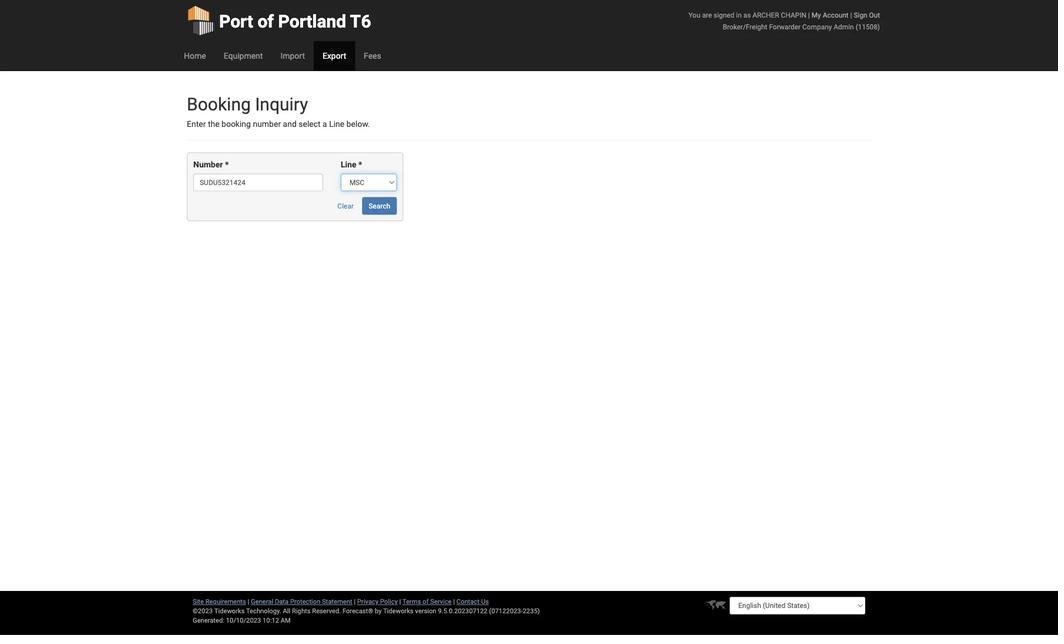 Task type: locate. For each thing, give the bounding box(es) containing it.
company
[[803, 23, 833, 31]]

requirements
[[206, 598, 246, 606]]

10/10/2023
[[226, 617, 261, 625]]

portland
[[278, 11, 346, 32]]

sign
[[854, 11, 868, 19]]

* down below.
[[359, 160, 362, 170]]

rights
[[292, 608, 311, 615]]

(07122023-
[[490, 608, 523, 615]]

0 vertical spatial line
[[329, 119, 345, 129]]

out
[[870, 11, 881, 19]]

line
[[329, 119, 345, 129], [341, 160, 357, 170]]

forwarder
[[770, 23, 801, 31]]

1 horizontal spatial of
[[423, 598, 429, 606]]

| up '9.5.0.202307122'
[[454, 598, 455, 606]]

* right number
[[225, 160, 229, 170]]

a
[[323, 119, 327, 129]]

booking inquiry enter the booking number and select a line below.
[[187, 94, 370, 129]]

9.5.0.202307122
[[438, 608, 488, 615]]

equipment button
[[215, 41, 272, 71]]

below.
[[347, 119, 370, 129]]

number
[[253, 119, 281, 129]]

us
[[481, 598, 489, 606]]

my account link
[[812, 11, 849, 19]]

Number * text field
[[193, 174, 323, 191]]

you
[[689, 11, 701, 19]]

terms
[[403, 598, 421, 606]]

| left general
[[248, 598, 249, 606]]

broker/freight
[[723, 23, 768, 31]]

search
[[369, 202, 391, 210]]

admin
[[834, 23, 855, 31]]

line *
[[341, 160, 362, 170]]

service
[[431, 598, 452, 606]]

10:12
[[263, 617, 279, 625]]

|
[[809, 11, 811, 19], [851, 11, 853, 19], [248, 598, 249, 606], [354, 598, 356, 606], [400, 598, 401, 606], [454, 598, 455, 606]]

booking
[[187, 94, 251, 115]]

port of portland t6 link
[[187, 0, 371, 41]]

1 horizontal spatial *
[[359, 160, 362, 170]]

| up forecast®
[[354, 598, 356, 606]]

0 horizontal spatial of
[[258, 11, 274, 32]]

2 * from the left
[[359, 160, 362, 170]]

of right port
[[258, 11, 274, 32]]

fees
[[364, 51, 382, 61]]

| left 'my'
[[809, 11, 811, 19]]

in
[[737, 11, 742, 19]]

0 horizontal spatial *
[[225, 160, 229, 170]]

line inside 'booking inquiry enter the booking number and select a line below.'
[[329, 119, 345, 129]]

port
[[219, 11, 253, 32]]

export button
[[314, 41, 355, 71]]

contact
[[457, 598, 480, 606]]

1 vertical spatial of
[[423, 598, 429, 606]]

site requirements link
[[193, 598, 246, 606]]

1 * from the left
[[225, 160, 229, 170]]

*
[[225, 160, 229, 170], [359, 160, 362, 170]]

line right a
[[329, 119, 345, 129]]

sign out link
[[854, 11, 881, 19]]

protection
[[290, 598, 321, 606]]

signed
[[714, 11, 735, 19]]

search button
[[362, 197, 397, 215]]

of
[[258, 11, 274, 32], [423, 598, 429, 606]]

and
[[283, 119, 297, 129]]

of inside site requirements | general data protection statement | privacy policy | terms of service | contact us ©2023 tideworks technology. all rights reserved. forecast® by tideworks version 9.5.0.202307122 (07122023-2235) generated: 10/10/2023 10:12 am
[[423, 598, 429, 606]]

* for line *
[[359, 160, 362, 170]]

of up version
[[423, 598, 429, 606]]

as
[[744, 11, 751, 19]]

line up clear
[[341, 160, 357, 170]]

technology.
[[246, 608, 281, 615]]

©2023 tideworks
[[193, 608, 245, 615]]

(11508)
[[856, 23, 881, 31]]



Task type: vqa. For each thing, say whether or not it's contained in the screenshot.
password? on the left
no



Task type: describe. For each thing, give the bounding box(es) containing it.
reserved.
[[312, 608, 341, 615]]

archer
[[753, 11, 780, 19]]

account
[[823, 11, 849, 19]]

the
[[208, 119, 220, 129]]

general
[[251, 598, 273, 606]]

home
[[184, 51, 206, 61]]

inquiry
[[255, 94, 308, 115]]

enter
[[187, 119, 206, 129]]

home button
[[175, 41, 215, 71]]

all
[[283, 608, 291, 615]]

version
[[415, 608, 437, 615]]

am
[[281, 617, 291, 625]]

data
[[275, 598, 289, 606]]

| up tideworks
[[400, 598, 401, 606]]

forecast®
[[343, 608, 374, 615]]

clear
[[338, 202, 354, 210]]

you are signed in as archer chapin | my account | sign out broker/freight forwarder company admin (11508)
[[689, 11, 881, 31]]

privacy
[[358, 598, 379, 606]]

policy
[[380, 598, 398, 606]]

my
[[812, 11, 822, 19]]

select
[[299, 119, 321, 129]]

import
[[281, 51, 305, 61]]

0 vertical spatial of
[[258, 11, 274, 32]]

1 vertical spatial line
[[341, 160, 357, 170]]

number
[[193, 160, 223, 170]]

chapin
[[782, 11, 807, 19]]

statement
[[322, 598, 353, 606]]

port of portland t6
[[219, 11, 371, 32]]

site requirements | general data protection statement | privacy policy | terms of service | contact us ©2023 tideworks technology. all rights reserved. forecast® by tideworks version 9.5.0.202307122 (07122023-2235) generated: 10/10/2023 10:12 am
[[193, 598, 540, 625]]

| left sign at the top of page
[[851, 11, 853, 19]]

* for number *
[[225, 160, 229, 170]]

privacy policy link
[[358, 598, 398, 606]]

contact us link
[[457, 598, 489, 606]]

booking
[[222, 119, 251, 129]]

generated:
[[193, 617, 225, 625]]

import button
[[272, 41, 314, 71]]

general data protection statement link
[[251, 598, 353, 606]]

by
[[375, 608, 382, 615]]

tideworks
[[383, 608, 414, 615]]

t6
[[350, 11, 371, 32]]

clear button
[[331, 197, 360, 215]]

site
[[193, 598, 204, 606]]

number *
[[193, 160, 229, 170]]

fees button
[[355, 41, 390, 71]]

equipment
[[224, 51, 263, 61]]

terms of service link
[[403, 598, 452, 606]]

2235)
[[523, 608, 540, 615]]

are
[[703, 11, 713, 19]]

export
[[323, 51, 347, 61]]



